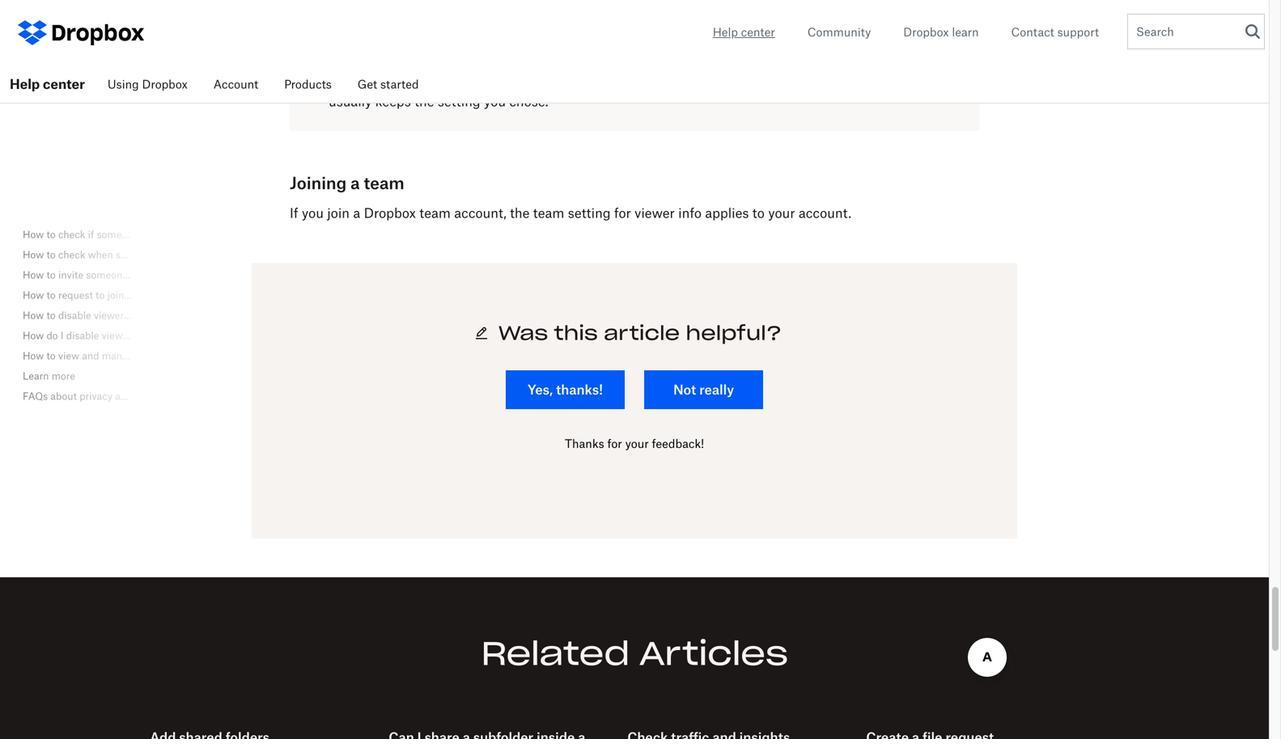 Task type: describe. For each thing, give the bounding box(es) containing it.
0 vertical spatial help
[[713, 25, 738, 39]]

about
[[51, 391, 77, 403]]

yes, thanks! button
[[506, 371, 625, 410]]

to down how to invite someone to join ... "link"
[[96, 289, 105, 301]]

2 vertical spatial setting
[[568, 205, 611, 221]]

yes,
[[528, 382, 553, 398]]

learn
[[23, 370, 49, 382]]

into
[[775, 74, 799, 90]]

1 vertical spatial ...
[[161, 289, 168, 301]]

vie...
[[151, 229, 171, 241]]

0 vertical spatial someone
[[97, 229, 138, 241]]

0 vertical spatial setting
[[554, 74, 597, 90]]

i
[[61, 330, 64, 342]]

thanks!
[[556, 382, 603, 398]]

1 how from the top
[[23, 229, 44, 241]]

dropbox image
[[49, 17, 146, 49]]

to left view
[[46, 350, 56, 362]]

on
[[600, 74, 615, 90]]

joining a team
[[290, 173, 404, 193]]

you for viewer
[[378, 74, 400, 90]]

when
[[88, 249, 113, 261]]

access
[[135, 391, 166, 403]]

viewer left applies
[[635, 205, 675, 221]]

chose.
[[509, 93, 548, 109]]

get
[[358, 77, 377, 91]]

if for if you changed the viewer info setting on your file before moving it into another folder, it usually keeps the setting you chose.
[[366, 74, 375, 90]]

thanks for your feedback!
[[565, 437, 704, 451]]

2 how from the top
[[23, 249, 44, 261]]

file
[[649, 74, 668, 90]]

how to invite someone to join ... link
[[23, 267, 169, 283]]

1 vertical spatial help
[[10, 76, 40, 92]]

1 vertical spatial setting
[[438, 93, 481, 109]]

keeps
[[375, 93, 411, 109]]

related articles
[[481, 634, 788, 675]]

if you changed the viewer info setting on your file before moving it into another folder, it usually keeps the setting you chose.
[[329, 74, 902, 109]]

not really
[[673, 382, 734, 398]]

a inside 'how to check if someone is vie... how to check when someone last... how to invite someone to join ... how to request to join a team ... how to disable viewer info for... how do i disable viewer info f... how to view and manage existin... learn more faqs about privacy and access'
[[127, 289, 132, 301]]

to left invite at the top left of the page
[[46, 269, 56, 281]]

how to view and manage existin... link
[[23, 348, 179, 364]]

Search text field
[[1128, 15, 1242, 49]]

your inside if you changed the viewer info setting on your file before moving it into another folder, it usually keeps the setting you chose.
[[619, 74, 646, 90]]

if for if you join a dropbox team account, the team setting for viewer info applies to your account.
[[290, 205, 298, 221]]

learn more link
[[23, 368, 132, 384]]

1 horizontal spatial and
[[115, 391, 132, 403]]

using dropbox link
[[95, 65, 201, 104]]

1 vertical spatial someone
[[116, 249, 157, 261]]

account
[[213, 77, 258, 91]]

get started
[[358, 77, 419, 91]]

contact support
[[1011, 25, 1099, 39]]

really
[[699, 382, 734, 398]]

started
[[380, 77, 419, 91]]

search image
[[1246, 24, 1260, 39]]

highlight icon image
[[304, 76, 316, 88]]

do
[[46, 330, 58, 342]]

privacy
[[79, 391, 112, 403]]

articles
[[639, 634, 788, 675]]

learn
[[952, 25, 979, 39]]

dropbox inside "link"
[[142, 77, 188, 91]]

to left request
[[46, 289, 56, 301]]

4 how from the top
[[23, 289, 44, 301]]

more
[[52, 370, 75, 382]]

1 vertical spatial you
[[484, 93, 506, 109]]

1 vertical spatial for
[[607, 437, 622, 451]]

is
[[141, 229, 149, 241]]

community link
[[808, 23, 871, 41]]

contact support link
[[1011, 23, 1099, 41]]

not really button
[[644, 371, 763, 410]]

this
[[554, 321, 598, 346]]

how do i disable viewer info f... link
[[23, 328, 164, 344]]

usually
[[329, 93, 372, 109]]

info left applies
[[678, 205, 702, 221]]

thanks
[[565, 437, 604, 451]]

team right joining
[[364, 173, 404, 193]]

how to check if someone is vie... how to check when someone last... how to invite someone to join ... how to request to join a team ... how to disable viewer info for... how do i disable viewer info f... how to view and manage existin... learn more faqs about privacy and access
[[23, 229, 184, 403]]

1 it from the left
[[763, 74, 772, 90]]

1 check from the top
[[58, 229, 85, 241]]

help center for the bottommost help center link
[[10, 76, 85, 92]]

if you join a dropbox team account, the team setting for viewer info applies to your account.
[[290, 205, 852, 221]]

view
[[58, 350, 79, 362]]

0 vertical spatial disable
[[58, 310, 91, 322]]

using dropbox
[[108, 77, 188, 91]]

note:
[[329, 74, 363, 90]]

before
[[672, 74, 711, 90]]

info left 'f...'
[[134, 330, 152, 342]]

2 vertical spatial join
[[107, 289, 124, 301]]

you for dropbox
[[302, 205, 324, 221]]

0 vertical spatial for
[[614, 205, 631, 221]]

info left for...
[[127, 310, 144, 322]]

5 how from the top
[[23, 310, 44, 322]]



Task type: vqa. For each thing, say whether or not it's contained in the screenshot.
Sort Results By Relevance radio
no



Task type: locate. For each thing, give the bounding box(es) containing it.
0 vertical spatial join
[[327, 205, 350, 221]]

someone up how to check when someone last... link
[[97, 229, 138, 241]]

to down how to check when someone last... link
[[130, 269, 140, 281]]

2 check from the top
[[58, 249, 85, 261]]

0 vertical spatial if
[[366, 74, 375, 90]]

2 vertical spatial someone
[[86, 269, 128, 281]]

1 vertical spatial a
[[353, 205, 360, 221]]

help center up moving
[[713, 25, 775, 39]]

2 vertical spatial you
[[302, 205, 324, 221]]

faqs
[[23, 391, 48, 403]]

how
[[23, 229, 44, 241], [23, 249, 44, 261], [23, 269, 44, 281], [23, 289, 44, 301], [23, 310, 44, 322], [23, 330, 44, 342], [23, 350, 44, 362]]

join down how to invite someone to join ... "link"
[[107, 289, 124, 301]]

... up for...
[[161, 289, 168, 301]]

contact
[[1011, 25, 1054, 39]]

1 vertical spatial the
[[415, 93, 434, 109]]

disable down request
[[58, 310, 91, 322]]

folder,
[[853, 74, 890, 90]]

dropbox learn
[[903, 25, 979, 39]]

0 horizontal spatial dropbox
[[142, 77, 188, 91]]

None search field
[[1128, 15, 1254, 53]]

0 horizontal spatial help center
[[10, 76, 85, 92]]

you up keeps
[[378, 74, 400, 90]]

0 horizontal spatial it
[[763, 74, 772, 90]]

how to disable viewer info for... link
[[23, 308, 165, 324]]

info up the chose.
[[527, 74, 550, 90]]

1 horizontal spatial center
[[741, 25, 775, 39]]

1 vertical spatial disable
[[66, 330, 99, 342]]

it left into
[[763, 74, 772, 90]]

you
[[378, 74, 400, 90], [484, 93, 506, 109], [302, 205, 324, 221]]

0 horizontal spatial center
[[43, 76, 85, 92]]

center left the using
[[43, 76, 85, 92]]

viewer up the chose.
[[483, 74, 523, 90]]

center
[[741, 25, 775, 39], [43, 76, 85, 92]]

get started link
[[345, 65, 432, 104]]

help center link down dropbox image
[[0, 65, 95, 104]]

7 how from the top
[[23, 350, 44, 362]]

0 vertical spatial dropbox
[[903, 25, 949, 39]]

0 vertical spatial help center
[[713, 25, 775, 39]]

if right note:
[[366, 74, 375, 90]]

0 vertical spatial help center link
[[713, 23, 775, 41]]

1 horizontal spatial help center
[[713, 25, 775, 39]]

check up invite at the top left of the page
[[58, 249, 85, 261]]

and
[[82, 350, 99, 362], [115, 391, 132, 403]]

someone
[[97, 229, 138, 241], [116, 249, 157, 261], [86, 269, 128, 281]]

info
[[527, 74, 550, 90], [678, 205, 702, 221], [127, 310, 144, 322], [134, 330, 152, 342]]

0 horizontal spatial if
[[290, 205, 298, 221]]

2 vertical spatial a
[[127, 289, 132, 301]]

1 vertical spatial and
[[115, 391, 132, 403]]

team up for...
[[135, 289, 158, 301]]

for
[[614, 205, 631, 221], [607, 437, 622, 451]]

how to check if someone is vie... link
[[23, 227, 171, 243]]

products
[[284, 77, 332, 91]]

article
[[604, 321, 680, 346]]

1 horizontal spatial the
[[460, 74, 480, 90]]

another
[[802, 74, 849, 90]]

0 vertical spatial center
[[741, 25, 775, 39]]

it right the folder,
[[894, 74, 902, 90]]

1 vertical spatial join
[[142, 269, 159, 281]]

1 horizontal spatial help center link
[[713, 23, 775, 41]]

0 vertical spatial ...
[[162, 269, 169, 281]]

1 vertical spatial check
[[58, 249, 85, 261]]

team left "account,"
[[419, 205, 451, 221]]

for...
[[147, 310, 165, 322]]

manage
[[102, 350, 139, 362]]

info inside if you changed the viewer info setting on your file before moving it into another folder, it usually keeps the setting you chose.
[[527, 74, 550, 90]]

help
[[713, 25, 738, 39], [10, 76, 40, 92]]

the
[[460, 74, 480, 90], [415, 93, 434, 109], [510, 205, 530, 221]]

2 vertical spatial dropbox
[[364, 205, 416, 221]]

0 horizontal spatial the
[[415, 93, 434, 109]]

products link
[[271, 65, 345, 104]]

if down joining
[[290, 205, 298, 221]]

2 horizontal spatial join
[[327, 205, 350, 221]]

a right joining
[[351, 173, 360, 193]]

check left if
[[58, 229, 85, 241]]

to right applies
[[753, 205, 765, 221]]

someone down how to check when someone last... link
[[86, 269, 128, 281]]

help center
[[713, 25, 775, 39], [10, 76, 85, 92]]

6 how from the top
[[23, 330, 44, 342]]

1 horizontal spatial join
[[142, 269, 159, 281]]

viewer
[[483, 74, 523, 90], [635, 205, 675, 221], [94, 310, 124, 322], [102, 330, 132, 342]]

was this article helpful?
[[499, 321, 782, 346]]

the right changed
[[460, 74, 480, 90]]

1 horizontal spatial it
[[894, 74, 902, 90]]

... down the last...
[[162, 269, 169, 281]]

2 vertical spatial the
[[510, 205, 530, 221]]

moving
[[714, 74, 760, 90]]

dropbox
[[903, 25, 949, 39], [142, 77, 188, 91], [364, 205, 416, 221]]

the right "account,"
[[510, 205, 530, 221]]

dropbox down the joining a team
[[364, 205, 416, 221]]

last...
[[160, 249, 184, 261]]

team right "account,"
[[533, 205, 564, 221]]

and left access
[[115, 391, 132, 403]]

viewer inside if you changed the viewer info setting on your file before moving it into another folder, it usually keeps the setting you chose.
[[483, 74, 523, 90]]

not
[[673, 382, 696, 398]]

disable
[[58, 310, 91, 322], [66, 330, 99, 342]]

1 horizontal spatial you
[[378, 74, 400, 90]]

team
[[364, 173, 404, 193], [419, 205, 451, 221], [533, 205, 564, 221], [135, 289, 158, 301]]

viewer down how to request to join a team ... link
[[94, 310, 124, 322]]

0 vertical spatial and
[[82, 350, 99, 362]]

changed
[[404, 74, 457, 90]]

dropbox right the using
[[142, 77, 188, 91]]

a down how to invite someone to join ... "link"
[[127, 289, 132, 301]]

dropbox left "learn"
[[903, 25, 949, 39]]

help center down dropbox image
[[10, 76, 85, 92]]

how to check when someone last... link
[[23, 247, 184, 263]]

was
[[499, 321, 548, 346]]

help center link up moving
[[713, 23, 775, 41]]

to left if
[[46, 229, 56, 241]]

applies
[[705, 205, 749, 221]]

help center link
[[713, 23, 775, 41], [0, 65, 95, 104]]

search image
[[1246, 24, 1260, 39]]

request
[[58, 289, 93, 301]]

f...
[[155, 330, 164, 342]]

0 horizontal spatial you
[[302, 205, 324, 221]]

0 vertical spatial your
[[619, 74, 646, 90]]

1 vertical spatial help center
[[10, 76, 85, 92]]

team inside 'how to check if someone is vie... how to check when someone last... how to invite someone to join ... how to request to join a team ... how to disable viewer info for... how do i disable viewer info f... how to view and manage existin... learn more faqs about privacy and access'
[[135, 289, 158, 301]]

join down the joining a team
[[327, 205, 350, 221]]

how to request to join a team ... link
[[23, 287, 168, 304]]

faqs about privacy and access link
[[23, 388, 166, 405]]

if
[[88, 229, 94, 241]]

1 horizontal spatial dropbox
[[364, 205, 416, 221]]

0 horizontal spatial help center link
[[0, 65, 95, 104]]

your left account.
[[768, 205, 795, 221]]

0 horizontal spatial and
[[82, 350, 99, 362]]

help center for the rightmost help center link
[[713, 25, 775, 39]]

existin...
[[142, 350, 179, 362]]

and down how do i disable viewer info f... link at the left
[[82, 350, 99, 362]]

community
[[808, 25, 871, 39]]

you down joining
[[302, 205, 324, 221]]

dropbox learn link
[[903, 23, 979, 41]]

2 horizontal spatial you
[[484, 93, 506, 109]]

1 vertical spatial center
[[43, 76, 85, 92]]

a
[[351, 173, 360, 193], [353, 205, 360, 221], [127, 289, 132, 301]]

someone down is
[[116, 249, 157, 261]]

1 vertical spatial dropbox
[[142, 77, 188, 91]]

joining
[[290, 173, 347, 193]]

...
[[162, 269, 169, 281], [161, 289, 168, 301]]

1 horizontal spatial help
[[713, 25, 738, 39]]

invite
[[58, 269, 83, 281]]

support
[[1057, 25, 1099, 39]]

3 how from the top
[[23, 269, 44, 281]]

your
[[619, 74, 646, 90], [768, 205, 795, 221], [625, 437, 649, 451]]

related
[[481, 634, 630, 675]]

helpful?
[[686, 321, 782, 346]]

center for the rightmost help center link
[[741, 25, 775, 39]]

1 horizontal spatial if
[[366, 74, 375, 90]]

0 vertical spatial check
[[58, 229, 85, 241]]

check
[[58, 229, 85, 241], [58, 249, 85, 261]]

0 vertical spatial a
[[351, 173, 360, 193]]

0 vertical spatial you
[[378, 74, 400, 90]]

account link
[[201, 65, 271, 104]]

account,
[[454, 205, 506, 221]]

to up how to invite someone to join ... "link"
[[46, 249, 56, 261]]

2 horizontal spatial the
[[510, 205, 530, 221]]

a down the joining a team
[[353, 205, 360, 221]]

your left the feedback!
[[625, 437, 649, 451]]

setting
[[554, 74, 597, 90], [438, 93, 481, 109], [568, 205, 611, 221]]

to up 'do'
[[46, 310, 56, 322]]

using
[[108, 77, 139, 91]]

you left the chose.
[[484, 93, 506, 109]]

1 vertical spatial if
[[290, 205, 298, 221]]

disable right the i
[[66, 330, 99, 342]]

1 vertical spatial your
[[768, 205, 795, 221]]

2 horizontal spatial dropbox
[[903, 25, 949, 39]]

center up moving
[[741, 25, 775, 39]]

account.
[[799, 205, 852, 221]]

clear image
[[1242, 26, 1254, 38]]

feedback!
[[652, 437, 704, 451]]

to
[[753, 205, 765, 221], [46, 229, 56, 241], [46, 249, 56, 261], [46, 269, 56, 281], [130, 269, 140, 281], [46, 289, 56, 301], [96, 289, 105, 301], [46, 310, 56, 322], [46, 350, 56, 362]]

0 vertical spatial the
[[460, 74, 480, 90]]

join up for...
[[142, 269, 159, 281]]

viewer up 'manage'
[[102, 330, 132, 342]]

2 it from the left
[[894, 74, 902, 90]]

the down changed
[[415, 93, 434, 109]]

0 horizontal spatial help
[[10, 76, 40, 92]]

center for the bottommost help center link
[[43, 76, 85, 92]]

1 vertical spatial help center link
[[0, 65, 95, 104]]

0 horizontal spatial join
[[107, 289, 124, 301]]

if inside if you changed the viewer info setting on your file before moving it into another folder, it usually keeps the setting you chose.
[[366, 74, 375, 90]]

your right on
[[619, 74, 646, 90]]

2 vertical spatial your
[[625, 437, 649, 451]]

yes, thanks!
[[528, 382, 603, 398]]



